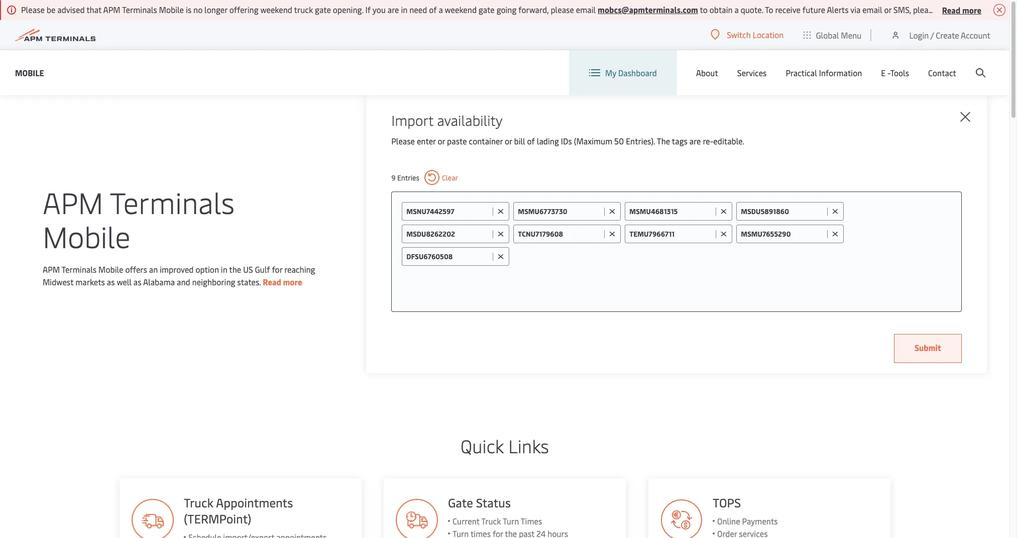 Task type: locate. For each thing, give the bounding box(es) containing it.
Entered ID text field
[[406, 207, 490, 216], [518, 207, 602, 216], [629, 207, 713, 216], [741, 207, 825, 216], [406, 230, 490, 239], [518, 230, 602, 239]]

0 horizontal spatial a
[[439, 4, 443, 15]]

links
[[508, 434, 549, 459]]

terminals inside apm terminals mobile
[[110, 182, 235, 222]]

truck appointments (termpoint)
[[183, 495, 292, 527]]

1 horizontal spatial of
[[527, 136, 535, 147]]

in left the
[[221, 264, 227, 275]]

apmt icon 100 image
[[660, 500, 703, 539]]

more
[[962, 4, 981, 15], [283, 277, 302, 288]]

forward,
[[518, 4, 549, 15]]

please inside please be advised that apm terminals mobile is no longer offering weekend truck gate opening. if you are in need of a weekend gate going forward, please email mobcs@apmterminals.com to obtain a quote. to receive future alerts via email or sms, please read more
[[21, 4, 45, 15]]

more up account
[[962, 4, 981, 15]]

please be advised that apm terminals mobile is no longer offering weekend truck gate opening. if you are in need of a weekend gate going forward, please email mobcs@apmterminals.com to obtain a quote. to receive future alerts via email or sms, please read more
[[21, 4, 981, 15]]

e -tools
[[881, 67, 909, 78]]

please right sms,
[[913, 4, 936, 15]]

my dashboard
[[605, 67, 657, 78]]

midwest
[[43, 277, 73, 288]]

in left need
[[401, 4, 407, 15]]

1 horizontal spatial read
[[942, 4, 960, 15]]

1 horizontal spatial entered id text field
[[629, 230, 713, 239]]

location
[[753, 29, 784, 40]]

or
[[884, 4, 892, 15], [438, 136, 445, 147], [505, 136, 512, 147]]

obtain
[[710, 4, 733, 15]]

apm terminals mobile
[[43, 182, 235, 256]]

submit
[[915, 343, 941, 354]]

or left "bill"
[[505, 136, 512, 147]]

2 vertical spatial terminals
[[62, 264, 97, 275]]

as left the well
[[107, 277, 115, 288]]

more inside please be advised that apm terminals mobile is no longer offering weekend truck gate opening. if you are in need of a weekend gate going forward, please email mobcs@apmterminals.com to obtain a quote. to receive future alerts via email or sms, please read more
[[962, 4, 981, 15]]

2 horizontal spatial or
[[884, 4, 892, 15]]

0 horizontal spatial please
[[21, 4, 45, 15]]

container
[[469, 136, 503, 147]]

0 horizontal spatial email
[[576, 4, 596, 15]]

0 horizontal spatial entered id text field
[[406, 252, 490, 262]]

switch location
[[727, 29, 784, 40]]

1 vertical spatial apm
[[43, 182, 103, 222]]

orange club loyalty program - 56 image
[[131, 500, 173, 539]]

/
[[931, 29, 934, 40]]

read more link
[[263, 277, 302, 288]]

1 horizontal spatial in
[[401, 4, 407, 15]]

the
[[657, 136, 670, 147]]

1 vertical spatial more
[[283, 277, 302, 288]]

1 vertical spatial terminals
[[110, 182, 235, 222]]

0 vertical spatial in
[[401, 4, 407, 15]]

weekend right need
[[445, 4, 477, 15]]

are left re- at the top of page
[[689, 136, 701, 147]]

apm inside apm terminals mobile
[[43, 182, 103, 222]]

truck inside truck appointments (termpoint)
[[183, 495, 213, 511]]

terminals for apm terminals mobile offers an improved option in the us gulf for reaching midwest markets as well as alabama and neighboring states.
[[62, 264, 97, 275]]

e
[[881, 67, 886, 78]]

via
[[850, 4, 860, 15]]

0 vertical spatial truck
[[183, 495, 213, 511]]

future
[[802, 4, 825, 15]]

0 vertical spatial terminals
[[122, 4, 157, 15]]

0 vertical spatial read
[[942, 4, 960, 15]]

0 horizontal spatial as
[[107, 277, 115, 288]]

0 horizontal spatial of
[[429, 4, 437, 15]]

apm for apm terminals mobile offers an improved option in the us gulf for reaching midwest markets as well as alabama and neighboring states.
[[43, 264, 60, 275]]

entries).
[[626, 136, 655, 147]]

of right "bill"
[[527, 136, 535, 147]]

1 horizontal spatial gate
[[479, 4, 495, 15]]

improved
[[160, 264, 194, 275]]

Type or paste your IDs here text field
[[513, 248, 951, 266]]

apm inside apm terminals mobile offers an improved option in the us gulf for reaching midwest markets as well as alabama and neighboring states.
[[43, 264, 60, 275]]

0 horizontal spatial read
[[263, 277, 281, 288]]

or right enter
[[438, 136, 445, 147]]

terminals
[[122, 4, 157, 15], [110, 182, 235, 222], [62, 264, 97, 275]]

a right "obtain"
[[735, 4, 739, 15]]

1 horizontal spatial a
[[735, 4, 739, 15]]

gate right 'truck'
[[315, 4, 331, 15]]

clear button
[[424, 170, 458, 185]]

mobile link
[[15, 67, 44, 79]]

contact button
[[928, 50, 956, 95]]

truck down status on the bottom of page
[[481, 516, 501, 527]]

import
[[391, 110, 433, 130]]

terminals inside apm terminals mobile offers an improved option in the us gulf for reaching midwest markets as well as alabama and neighboring states.
[[62, 264, 97, 275]]

lading
[[537, 136, 559, 147]]

and
[[177, 277, 190, 288]]

gate
[[315, 4, 331, 15], [479, 4, 495, 15]]

opening.
[[333, 4, 363, 15]]

weekend left 'truck'
[[260, 4, 292, 15]]

dashboard
[[618, 67, 657, 78]]

states.
[[237, 277, 261, 288]]

switch
[[727, 29, 751, 40]]

0 horizontal spatial please
[[551, 4, 574, 15]]

login / create account
[[909, 29, 990, 40]]

paste
[[447, 136, 467, 147]]

more down reaching
[[283, 277, 302, 288]]

terminals for apm terminals mobile
[[110, 182, 235, 222]]

my
[[605, 67, 616, 78]]

or left sms,
[[884, 4, 892, 15]]

well
[[117, 277, 132, 288]]

0 vertical spatial are
[[388, 4, 399, 15]]

please
[[21, 4, 45, 15], [391, 136, 415, 147]]

global menu
[[816, 29, 862, 40]]

gate left going on the top of page
[[479, 4, 495, 15]]

bill
[[514, 136, 525, 147]]

1 horizontal spatial truck
[[481, 516, 501, 527]]

mobile inside please be advised that apm terminals mobile is no longer offering weekend truck gate opening. if you are in need of a weekend gate going forward, please email mobcs@apmterminals.com to obtain a quote. to receive future alerts via email or sms, please read more
[[159, 4, 184, 15]]

about button
[[696, 50, 718, 95]]

2 vertical spatial apm
[[43, 264, 60, 275]]

alabama
[[143, 277, 175, 288]]

an
[[149, 264, 158, 275]]

2 horizontal spatial entered id text field
[[741, 230, 825, 239]]

tags
[[672, 136, 687, 147]]

1 horizontal spatial as
[[133, 277, 141, 288]]

mobile inside apm terminals mobile offers an improved option in the us gulf for reaching midwest markets as well as alabama and neighboring states.
[[98, 264, 123, 275]]

1 email from the left
[[576, 4, 596, 15]]

gulf
[[255, 264, 270, 275]]

truck
[[183, 495, 213, 511], [481, 516, 501, 527]]

enter
[[417, 136, 436, 147]]

0 horizontal spatial gate
[[315, 4, 331, 15]]

in inside please be advised that apm terminals mobile is no longer offering weekend truck gate opening. if you are in need of a weekend gate going forward, please email mobcs@apmterminals.com to obtain a quote. to receive future alerts via email or sms, please read more
[[401, 4, 407, 15]]

please down import
[[391, 136, 415, 147]]

Entered ID text field
[[629, 230, 713, 239], [741, 230, 825, 239], [406, 252, 490, 262]]

0 vertical spatial more
[[962, 4, 981, 15]]

0 vertical spatial please
[[21, 4, 45, 15]]

close alert image
[[993, 4, 1005, 16]]

import availability
[[391, 110, 503, 130]]

truck appointments (termpoint) link
[[119, 479, 361, 539]]

of inside please be advised that apm terminals mobile is no longer offering weekend truck gate opening. if you are in need of a weekend gate going forward, please email mobcs@apmterminals.com to obtain a quote. to receive future alerts via email or sms, please read more
[[429, 4, 437, 15]]

1 horizontal spatial please
[[391, 136, 415, 147]]

email
[[576, 4, 596, 15], [862, 4, 882, 15]]

read up 'login / create account'
[[942, 4, 960, 15]]

as down offers
[[133, 277, 141, 288]]

truck right orange club loyalty program - 56 'image'
[[183, 495, 213, 511]]

1 horizontal spatial please
[[913, 4, 936, 15]]

2 please from the left
[[913, 4, 936, 15]]

weekend
[[260, 4, 292, 15], [445, 4, 477, 15]]

of right need
[[429, 4, 437, 15]]

1 as from the left
[[107, 277, 115, 288]]

0 horizontal spatial in
[[221, 264, 227, 275]]

1 horizontal spatial email
[[862, 4, 882, 15]]

submit button
[[894, 334, 962, 364]]

mobile inside apm terminals mobile
[[43, 216, 130, 256]]

1 horizontal spatial more
[[962, 4, 981, 15]]

read down for
[[263, 277, 281, 288]]

0 horizontal spatial or
[[438, 136, 445, 147]]

apm
[[103, 4, 120, 15], [43, 182, 103, 222], [43, 264, 60, 275]]

payments
[[742, 516, 778, 527]]

in inside apm terminals mobile offers an improved option in the us gulf for reaching midwest markets as well as alabama and neighboring states.
[[221, 264, 227, 275]]

0 vertical spatial of
[[429, 4, 437, 15]]

1 horizontal spatial are
[[689, 136, 701, 147]]

are right "you"
[[388, 4, 399, 15]]

1 vertical spatial in
[[221, 264, 227, 275]]

1 vertical spatial please
[[391, 136, 415, 147]]

global menu button
[[794, 20, 872, 50]]

0 vertical spatial apm
[[103, 4, 120, 15]]

please left be
[[21, 4, 45, 15]]

tools
[[890, 67, 909, 78]]

quick
[[461, 434, 504, 459]]

0 horizontal spatial weekend
[[260, 4, 292, 15]]

1 horizontal spatial weekend
[[445, 4, 477, 15]]

0 horizontal spatial truck
[[183, 495, 213, 511]]

please
[[551, 4, 574, 15], [913, 4, 936, 15]]

information
[[819, 67, 862, 78]]

login
[[909, 29, 929, 40]]

please right forward,
[[551, 4, 574, 15]]

a
[[439, 4, 443, 15], [735, 4, 739, 15]]

0 horizontal spatial are
[[388, 4, 399, 15]]

a right need
[[439, 4, 443, 15]]

1 weekend from the left
[[260, 4, 292, 15]]



Task type: describe. For each thing, give the bounding box(es) containing it.
menu
[[841, 29, 862, 40]]

be
[[47, 4, 55, 15]]

appointments
[[215, 495, 292, 511]]

read inside please be advised that apm terminals mobile is no longer offering weekend truck gate opening. if you are in need of a weekend gate going forward, please email mobcs@apmterminals.com to obtain a quote. to receive future alerts via email or sms, please read more
[[942, 4, 960, 15]]

please enter or paste container or bill of lading ids (maximum 50 entries). the tags are re-editable.
[[391, 136, 744, 147]]

tops
[[713, 495, 741, 511]]

quote. to
[[741, 4, 773, 15]]

mobcs@apmterminals.com
[[598, 4, 698, 15]]

create
[[936, 29, 959, 40]]

no
[[193, 4, 203, 15]]

practical
[[786, 67, 817, 78]]

online
[[717, 516, 740, 527]]

entries
[[397, 173, 419, 183]]

services button
[[737, 50, 767, 95]]

about
[[696, 67, 718, 78]]

e -tools button
[[881, 50, 909, 95]]

services
[[737, 67, 767, 78]]

if
[[365, 4, 371, 15]]

sms,
[[893, 4, 911, 15]]

1 vertical spatial truck
[[481, 516, 501, 527]]

alerts
[[827, 4, 849, 15]]

1 horizontal spatial or
[[505, 136, 512, 147]]

2 a from the left
[[735, 4, 739, 15]]

(termpoint)
[[183, 511, 251, 527]]

receive
[[775, 4, 801, 15]]

clear
[[442, 173, 458, 183]]

please for please enter or paste container or bill of lading ids (maximum 50 entries). the tags are re-editable.
[[391, 136, 415, 147]]

switch location button
[[711, 29, 784, 40]]

2 as from the left
[[133, 277, 141, 288]]

9 entries
[[391, 173, 419, 183]]

or inside please be advised that apm terminals mobile is no longer offering weekend truck gate opening. if you are in need of a weekend gate going forward, please email mobcs@apmterminals.com to obtain a quote. to receive future alerts via email or sms, please read more
[[884, 4, 892, 15]]

for
[[272, 264, 282, 275]]

0 horizontal spatial more
[[283, 277, 302, 288]]

gate
[[448, 495, 473, 511]]

manager truck appointments - 53 image
[[396, 500, 438, 539]]

practical information
[[786, 67, 862, 78]]

current truck turn times
[[453, 516, 542, 527]]

to
[[700, 4, 708, 15]]

1 gate from the left
[[315, 4, 331, 15]]

turn
[[503, 516, 519, 527]]

option
[[196, 264, 219, 275]]

(maximum
[[574, 136, 612, 147]]

2 email from the left
[[862, 4, 882, 15]]

login / create account link
[[891, 20, 990, 50]]

please for please be advised that apm terminals mobile is no longer offering weekend truck gate opening. if you are in need of a weekend gate going forward, please email mobcs@apmterminals.com to obtain a quote. to receive future alerts via email or sms, please read more
[[21, 4, 45, 15]]

need
[[409, 4, 427, 15]]

apm for apm terminals mobile
[[43, 182, 103, 222]]

apm inside please be advised that apm terminals mobile is no longer offering weekend truck gate opening. if you are in need of a weekend gate going forward, please email mobcs@apmterminals.com to obtain a quote. to receive future alerts via email or sms, please read more
[[103, 4, 120, 15]]

practical information button
[[786, 50, 862, 95]]

online payments
[[717, 516, 778, 527]]

editable.
[[713, 136, 744, 147]]

that
[[86, 4, 101, 15]]

contact
[[928, 67, 956, 78]]

times
[[521, 516, 542, 527]]

are inside please be advised that apm terminals mobile is no longer offering weekend truck gate opening. if you are in need of a weekend gate going forward, please email mobcs@apmterminals.com to obtain a quote. to receive future alerts via email or sms, please read more
[[388, 4, 399, 15]]

ids
[[561, 136, 572, 147]]

1 a from the left
[[439, 4, 443, 15]]

read more button
[[942, 4, 981, 16]]

truck
[[294, 4, 313, 15]]

1 vertical spatial of
[[527, 136, 535, 147]]

1 please from the left
[[551, 4, 574, 15]]

us
[[243, 264, 253, 275]]

terminals inside please be advised that apm terminals mobile is no longer offering weekend truck gate opening. if you are in need of a weekend gate going forward, please email mobcs@apmterminals.com to obtain a quote. to receive future alerts via email or sms, please read more
[[122, 4, 157, 15]]

is
[[186, 4, 191, 15]]

1 vertical spatial read
[[263, 277, 281, 288]]

offers
[[125, 264, 147, 275]]

global
[[816, 29, 839, 40]]

the
[[229, 264, 241, 275]]

current
[[453, 516, 480, 527]]

2 weekend from the left
[[445, 4, 477, 15]]

my dashboard button
[[589, 50, 657, 95]]

offering
[[229, 4, 258, 15]]

advised
[[57, 4, 85, 15]]

1 vertical spatial are
[[689, 136, 701, 147]]

reaching
[[284, 264, 315, 275]]

apm terminals mobile offers an improved option in the us gulf for reaching midwest markets as well as alabama and neighboring states.
[[43, 264, 315, 288]]

longer
[[204, 4, 227, 15]]

markets
[[75, 277, 105, 288]]

going
[[497, 4, 516, 15]]

you
[[373, 4, 386, 15]]

neighboring
[[192, 277, 235, 288]]

gate status
[[448, 495, 511, 511]]

mobile secondary image
[[91, 256, 267, 406]]

2 gate from the left
[[479, 4, 495, 15]]

account
[[961, 29, 990, 40]]

9
[[391, 173, 396, 183]]

mobcs@apmterminals.com link
[[598, 4, 698, 15]]



Task type: vqa. For each thing, say whether or not it's contained in the screenshot.
Service
no



